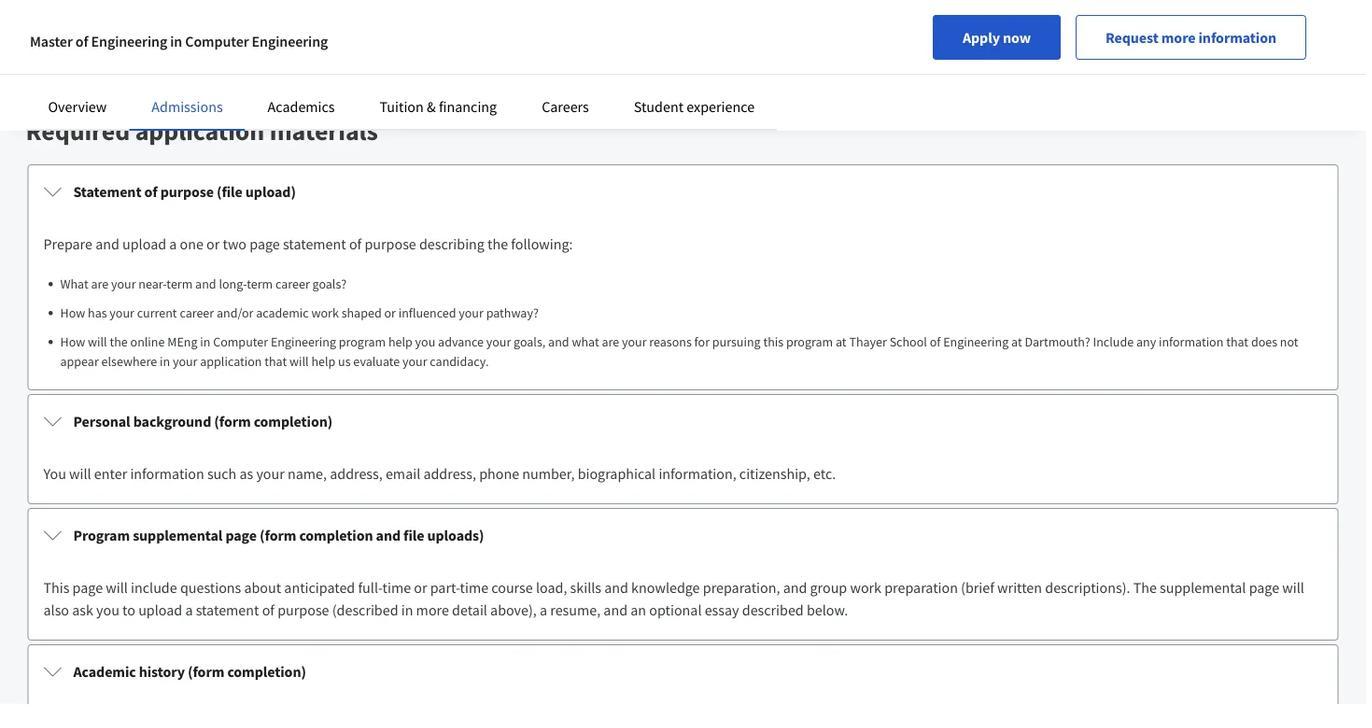 Task type: describe. For each thing, give the bounding box(es) containing it.
admissions link
[[152, 97, 223, 116]]

you will enter information such as your name, address, email address, phone number, biographical information, citizenship, etc.
[[43, 464, 836, 483]]

1 horizontal spatial career
[[276, 275, 310, 292]]

such
[[207, 464, 237, 483]]

and up described
[[783, 578, 807, 597]]

how will the online meng in computer engineering program help you advance your goals, and what are your reasons for pursuing this program at thayer school of engineering at dartmouth? include any information that does not appear elsewhere in your application that will help us evaluate your candidacy.
[[60, 333, 1299, 369]]

of inside the how will the online meng in computer engineering program help you advance your goals, and what are your reasons for pursuing this program at thayer school of engineering at dartmouth? include any information that does not appear elsewhere in your application that will help us evaluate your candidacy.
[[930, 333, 941, 350]]

0 vertical spatial statement
[[283, 234, 346, 253]]

you inside this page will include questions about anticipated full-time or part-time course load, skills and knowledge preparation, and group work preparation (brief written descriptions). the supplemental page will also ask you to upload a statement of purpose (described in more detail above), a resume, and an optional essay described below.
[[96, 601, 119, 619]]

(form for history
[[188, 662, 224, 681]]

thayer
[[849, 333, 887, 350]]

completion) for personal background (form completion)
[[254, 412, 333, 431]]

how for how will the online meng in computer engineering program help you advance your goals, and what are your reasons for pursuing this program at thayer school of engineering at dartmouth? include any information that does not appear elsewhere in your application that will help us evaluate your candidacy.
[[60, 333, 85, 350]]

one
[[180, 234, 204, 253]]

academics link
[[268, 97, 335, 116]]

descriptions).
[[1045, 578, 1131, 597]]

evaluate
[[353, 353, 400, 369]]

uploads)
[[427, 526, 484, 545]]

of inside dropdown button
[[144, 182, 157, 201]]

and right skills
[[605, 578, 629, 597]]

and inside dropdown button
[[376, 526, 401, 545]]

careers link
[[542, 97, 589, 116]]

completion) for academic history (form completion)
[[227, 662, 306, 681]]

number,
[[522, 464, 575, 483]]

of up shaped
[[349, 234, 362, 253]]

in down online
[[160, 353, 170, 369]]

page inside dropdown button
[[225, 526, 257, 545]]

1 at from the left
[[836, 333, 847, 350]]

us
[[338, 353, 351, 369]]

near-
[[139, 275, 167, 292]]

meng
[[167, 333, 198, 350]]

&
[[427, 97, 436, 116]]

two
[[223, 234, 247, 253]]

application inside the how will the online meng in computer engineering program help you advance your goals, and what are your reasons for pursuing this program at thayer school of engineering at dartmouth? include any information that does not appear elsewhere in your application that will help us evaluate your candidacy.
[[200, 353, 262, 369]]

1 vertical spatial help
[[311, 353, 336, 369]]

reasons
[[649, 333, 692, 350]]

the inside the how will the online meng in computer engineering program help you advance your goals, and what are your reasons for pursuing this program at thayer school of engineering at dartmouth? include any information that does not appear elsewhere in your application that will help us evaluate your candidacy.
[[110, 333, 128, 350]]

1 horizontal spatial the
[[488, 234, 508, 253]]

has
[[88, 304, 107, 321]]

experience
[[687, 97, 755, 116]]

more inside this page will include questions about anticipated full-time or part-time course load, skills and knowledge preparation, and group work preparation (brief written descriptions). the supplemental page will also ask you to upload a statement of purpose (described in more detail above), a resume, and an optional essay described below.
[[416, 601, 449, 619]]

admissions
[[152, 97, 223, 116]]

(file
[[217, 182, 243, 201]]

anticipated
[[284, 578, 355, 597]]

1 program from the left
[[339, 333, 386, 350]]

candidacy.
[[430, 353, 489, 369]]

are inside the how will the online meng in computer engineering program help you advance your goals, and what are your reasons for pursuing this program at thayer school of engineering at dartmouth? include any information that does not appear elsewhere in your application that will help us evaluate your candidacy.
[[602, 333, 619, 350]]

following:
[[511, 234, 573, 253]]

academic
[[256, 304, 309, 321]]

history
[[139, 662, 185, 681]]

1 address, from the left
[[330, 464, 383, 483]]

this page will include questions about anticipated full-time or part-time course load, skills and knowledge preparation, and group work preparation (brief written descriptions). the supplemental page will also ask you to upload a statement of purpose (described in more detail above), a resume, and an optional essay described below.
[[43, 578, 1305, 619]]

your up the advance
[[459, 304, 484, 321]]

academic
[[73, 662, 136, 681]]

an
[[631, 601, 646, 619]]

in inside this page will include questions about anticipated full-time or part-time course load, skills and knowledge preparation, and group work preparation (brief written descriptions). the supplemental page will also ask you to upload a statement of purpose (described in more detail above), a resume, and an optional essay described below.
[[401, 601, 413, 619]]

this
[[763, 333, 784, 350]]

supplemental inside this page will include questions about anticipated full-time or part-time course load, skills and knowledge preparation, and group work preparation (brief written descriptions). the supplemental page will also ask you to upload a statement of purpose (described in more detail above), a resume, and an optional essay described below.
[[1160, 578, 1246, 597]]

how has your current career and/or academic work shaped or influenced your pathway?
[[60, 304, 539, 321]]

citizenship,
[[740, 464, 811, 483]]

2 horizontal spatial purpose
[[365, 234, 416, 253]]

etc.
[[814, 464, 836, 483]]

2 time from the left
[[460, 578, 489, 597]]

advance
[[438, 333, 484, 350]]

list containing what are your near-term and long-term career goals?
[[51, 274, 1323, 371]]

your down meng
[[173, 353, 198, 369]]

2 term from the left
[[247, 275, 273, 292]]

your left reasons in the top of the page
[[622, 333, 647, 350]]

of right 'master' on the top left
[[76, 32, 88, 50]]

purpose inside this page will include questions about anticipated full-time or part-time course load, skills and knowledge preparation, and group work preparation (brief written descriptions). the supplemental page will also ask you to upload a statement of purpose (described in more detail above), a resume, and an optional essay described below.
[[278, 601, 329, 619]]

careers
[[542, 97, 589, 116]]

required application materials
[[26, 114, 378, 147]]

apply now
[[963, 28, 1031, 47]]

personal background (form completion) button
[[28, 395, 1338, 447]]

computer inside the how will the online meng in computer engineering program help you advance your goals, and what are your reasons for pursuing this program at thayer school of engineering at dartmouth? include any information that does not appear elsewhere in your application that will help us evaluate your candidacy.
[[213, 333, 268, 350]]

1 horizontal spatial that
[[1227, 333, 1249, 350]]

this
[[43, 578, 70, 597]]

student experience link
[[634, 97, 755, 116]]

upload inside this page will include questions about anticipated full-time or part-time course load, skills and knowledge preparation, and group work preparation (brief written descriptions). the supplemental page will also ask you to upload a statement of purpose (described in more detail above), a resume, and an optional essay described below.
[[138, 601, 182, 619]]

0 vertical spatial upload
[[122, 234, 166, 253]]

email
[[386, 464, 421, 483]]

and right prepare
[[95, 234, 119, 253]]

2 vertical spatial information
[[130, 464, 204, 483]]

or for academic
[[384, 304, 396, 321]]

academics
[[268, 97, 335, 116]]

to
[[122, 601, 135, 619]]

biographical
[[578, 464, 656, 483]]

engineering right "school"
[[944, 333, 1009, 350]]

personal
[[73, 412, 130, 431]]

work inside "how has your current career and/or academic work shaped or influenced your pathway?" list item
[[311, 304, 339, 321]]

0 horizontal spatial a
[[169, 234, 177, 253]]

ask
[[72, 601, 93, 619]]

statement of purpose (file upload)
[[73, 182, 296, 201]]

name,
[[288, 464, 327, 483]]

above),
[[490, 601, 537, 619]]

upload)
[[246, 182, 296, 201]]

2 address, from the left
[[423, 464, 476, 483]]

part-
[[430, 578, 460, 597]]

tuition
[[380, 97, 424, 116]]

master
[[30, 32, 73, 50]]

not
[[1280, 333, 1299, 350]]

background
[[133, 412, 211, 431]]

how has your current career and/or academic work shaped or influenced your pathway? list item
[[60, 303, 1323, 322]]

dartmouth?
[[1025, 333, 1091, 350]]

2 horizontal spatial a
[[540, 601, 547, 619]]

full-
[[358, 578, 383, 597]]

apply now button
[[933, 15, 1061, 60]]

about
[[244, 578, 281, 597]]

essay
[[705, 601, 739, 619]]

2 at from the left
[[1012, 333, 1022, 350]]

optional
[[649, 601, 702, 619]]

resume,
[[550, 601, 601, 619]]

statement of purpose (file upload) button
[[28, 165, 1338, 218]]

what
[[60, 275, 88, 292]]



Task type: vqa. For each thing, say whether or not it's contained in the screenshot.
evidence
no



Task type: locate. For each thing, give the bounding box(es) containing it.
how left has
[[60, 304, 85, 321]]

academic history (form completion) region
[[28, 698, 1338, 705]]

program supplemental page (form completion and file uploads) button
[[28, 509, 1338, 561]]

1 vertical spatial computer
[[213, 333, 268, 350]]

0 vertical spatial information
[[1199, 28, 1277, 47]]

how will the online meng in computer engineering program help you advance your goals, and what are your reasons for pursuing this program at thayer school of engineering at dartmouth? include any information that does not appear elsewhere in your application that will help us evaluate your candidacy. list item
[[60, 332, 1323, 371]]

goals?
[[312, 275, 347, 292]]

computer
[[185, 32, 249, 50], [213, 333, 268, 350]]

1 how from the top
[[60, 304, 85, 321]]

career
[[276, 275, 310, 292], [180, 304, 214, 321]]

now
[[1003, 28, 1031, 47]]

in right meng
[[200, 333, 211, 350]]

0 horizontal spatial work
[[311, 304, 339, 321]]

request more information
[[1106, 28, 1277, 47]]

preparation,
[[703, 578, 780, 597]]

0 horizontal spatial time
[[383, 578, 411, 597]]

term up current
[[167, 275, 193, 292]]

1 horizontal spatial a
[[185, 601, 193, 619]]

1 vertical spatial that
[[265, 353, 287, 369]]

help up evaluate
[[388, 333, 413, 350]]

goals,
[[514, 333, 546, 350]]

statement up goals?
[[283, 234, 346, 253]]

0 vertical spatial that
[[1227, 333, 1249, 350]]

1 horizontal spatial statement
[[283, 234, 346, 253]]

what
[[572, 333, 599, 350]]

1 vertical spatial supplemental
[[1160, 578, 1246, 597]]

your right has
[[110, 304, 134, 321]]

1 time from the left
[[383, 578, 411, 597]]

for
[[695, 333, 710, 350]]

skills
[[570, 578, 602, 597]]

time up the (described
[[383, 578, 411, 597]]

and left file
[[376, 526, 401, 545]]

how
[[60, 304, 85, 321], [60, 333, 85, 350]]

0 horizontal spatial or
[[207, 234, 220, 253]]

at
[[836, 333, 847, 350], [1012, 333, 1022, 350]]

1 vertical spatial you
[[96, 601, 119, 619]]

or right one
[[207, 234, 220, 253]]

completion) down about
[[227, 662, 306, 681]]

application up statement of purpose (file upload)
[[135, 114, 265, 147]]

phone
[[479, 464, 519, 483]]

0 vertical spatial career
[[276, 275, 310, 292]]

purpose down anticipated
[[278, 601, 329, 619]]

or left part-
[[414, 578, 427, 597]]

purpose inside statement of purpose (file upload) dropdown button
[[160, 182, 214, 201]]

0 vertical spatial completion)
[[254, 412, 333, 431]]

the up elsewhere at left
[[110, 333, 128, 350]]

also
[[43, 601, 69, 619]]

a down questions
[[185, 601, 193, 619]]

(form up about
[[260, 526, 296, 545]]

help left us
[[311, 353, 336, 369]]

(described
[[332, 601, 398, 619]]

you
[[43, 464, 66, 483]]

1 vertical spatial more
[[416, 601, 449, 619]]

program
[[339, 333, 386, 350], [786, 333, 833, 350]]

more inside button
[[1162, 28, 1196, 47]]

career up how has your current career and/or academic work shaped or influenced your pathway?
[[276, 275, 310, 292]]

0 horizontal spatial supplemental
[[133, 526, 223, 545]]

2 vertical spatial purpose
[[278, 601, 329, 619]]

engineering up academics
[[252, 32, 328, 50]]

elsewhere
[[101, 353, 157, 369]]

prepare and upload a one or two page statement of purpose describing the following:
[[43, 234, 573, 253]]

and
[[95, 234, 119, 253], [195, 275, 216, 292], [548, 333, 569, 350], [376, 526, 401, 545], [605, 578, 629, 597], [783, 578, 807, 597], [604, 601, 628, 619]]

1 horizontal spatial or
[[384, 304, 396, 321]]

are
[[91, 275, 109, 292], [602, 333, 619, 350]]

in right the (described
[[401, 601, 413, 619]]

purpose left '(file'
[[160, 182, 214, 201]]

and inside the how will the online meng in computer engineering program help you advance your goals, and what are your reasons for pursuing this program at thayer school of engineering at dartmouth? include any information that does not appear elsewhere in your application that will help us evaluate your candidacy.
[[548, 333, 569, 350]]

supplemental up include
[[133, 526, 223, 545]]

2 vertical spatial (form
[[188, 662, 224, 681]]

prepare
[[43, 234, 92, 253]]

as
[[240, 464, 253, 483]]

0 vertical spatial (form
[[214, 412, 251, 431]]

upload down include
[[138, 601, 182, 619]]

request
[[1106, 28, 1159, 47]]

0 vertical spatial work
[[311, 304, 339, 321]]

1 horizontal spatial time
[[460, 578, 489, 597]]

a left one
[[169, 234, 177, 253]]

completion
[[299, 526, 373, 545]]

statement inside this page will include questions about anticipated full-time or part-time course load, skills and knowledge preparation, and group work preparation (brief written descriptions). the supplemental page will also ask you to upload a statement of purpose (described in more detail above), a resume, and an optional essay described below.
[[196, 601, 259, 619]]

1 vertical spatial upload
[[138, 601, 182, 619]]

computer up admissions link
[[185, 32, 249, 50]]

0 vertical spatial purpose
[[160, 182, 214, 201]]

written
[[998, 578, 1042, 597]]

1 vertical spatial or
[[384, 304, 396, 321]]

0 vertical spatial or
[[207, 234, 220, 253]]

academic history (form completion)
[[73, 662, 306, 681]]

term up academic
[[247, 275, 273, 292]]

knowledge
[[632, 578, 700, 597]]

student
[[634, 97, 684, 116]]

below.
[[807, 601, 848, 619]]

(brief
[[961, 578, 995, 597]]

1 vertical spatial how
[[60, 333, 85, 350]]

address, left email
[[330, 464, 383, 483]]

time up detail
[[460, 578, 489, 597]]

0 horizontal spatial statement
[[196, 601, 259, 619]]

pathway?
[[486, 304, 539, 321]]

1 vertical spatial statement
[[196, 601, 259, 619]]

1 horizontal spatial supplemental
[[1160, 578, 1246, 597]]

1 horizontal spatial more
[[1162, 28, 1196, 47]]

materials
[[270, 114, 378, 147]]

1 horizontal spatial work
[[850, 578, 882, 597]]

0 vertical spatial how
[[60, 304, 85, 321]]

your
[[111, 275, 136, 292], [110, 304, 134, 321], [459, 304, 484, 321], [486, 333, 511, 350], [622, 333, 647, 350], [173, 353, 198, 369], [403, 353, 427, 369], [256, 464, 285, 483]]

career down what are your near-term and long-term career goals? on the top left of page
[[180, 304, 214, 321]]

academic history (form completion) button
[[28, 645, 1338, 698]]

0 vertical spatial more
[[1162, 28, 1196, 47]]

group
[[810, 578, 847, 597]]

address,
[[330, 464, 383, 483], [423, 464, 476, 483]]

1 term from the left
[[167, 275, 193, 292]]

0 horizontal spatial the
[[110, 333, 128, 350]]

and left an
[[604, 601, 628, 619]]

0 vertical spatial application
[[135, 114, 265, 147]]

of inside this page will include questions about anticipated full-time or part-time course load, skills and knowledge preparation, and group work preparation (brief written descriptions). the supplemental page will also ask you to upload a statement of purpose (described in more detail above), a resume, and an optional essay described below.
[[262, 601, 275, 619]]

your right evaluate
[[403, 353, 427, 369]]

(form right "history"
[[188, 662, 224, 681]]

0 vertical spatial the
[[488, 234, 508, 253]]

required
[[26, 114, 130, 147]]

overview
[[48, 97, 107, 116]]

0 horizontal spatial are
[[91, 275, 109, 292]]

0 vertical spatial help
[[388, 333, 413, 350]]

1 horizontal spatial are
[[602, 333, 619, 350]]

you
[[415, 333, 436, 350], [96, 601, 119, 619]]

shaped
[[342, 304, 382, 321]]

purpose
[[160, 182, 214, 201], [365, 234, 416, 253], [278, 601, 329, 619]]

the left following:
[[488, 234, 508, 253]]

2 vertical spatial or
[[414, 578, 427, 597]]

a down load,
[[540, 601, 547, 619]]

(form up such
[[214, 412, 251, 431]]

of
[[76, 32, 88, 50], [144, 182, 157, 201], [349, 234, 362, 253], [930, 333, 941, 350], [262, 601, 275, 619]]

or inside list item
[[384, 304, 396, 321]]

1 horizontal spatial purpose
[[278, 601, 329, 619]]

0 horizontal spatial term
[[167, 275, 193, 292]]

appear
[[60, 353, 99, 369]]

0 horizontal spatial help
[[311, 353, 336, 369]]

engineering right 'master' on the top left
[[91, 32, 167, 50]]

how inside the how will the online meng in computer engineering program help you advance your goals, and what are your reasons for pursuing this program at thayer school of engineering at dartmouth? include any information that does not appear elsewhere in your application that will help us evaluate your candidacy.
[[60, 333, 85, 350]]

personal background (form completion)
[[73, 412, 333, 431]]

load,
[[536, 578, 567, 597]]

upload
[[122, 234, 166, 253], [138, 601, 182, 619]]

what are your near-term and long-term career goals? list item
[[60, 274, 1323, 293]]

the
[[1134, 578, 1157, 597]]

work inside this page will include questions about anticipated full-time or part-time course load, skills and knowledge preparation, and group work preparation (brief written descriptions). the supplemental page will also ask you to upload a statement of purpose (described in more detail above), a resume, and an optional essay described below.
[[850, 578, 882, 597]]

your left the goals,
[[486, 333, 511, 350]]

1 vertical spatial completion)
[[227, 662, 306, 681]]

you left to
[[96, 601, 119, 619]]

1 horizontal spatial term
[[247, 275, 273, 292]]

1 vertical spatial information
[[1159, 333, 1224, 350]]

preparation
[[885, 578, 958, 597]]

include
[[131, 578, 177, 597]]

term
[[167, 275, 193, 292], [247, 275, 273, 292]]

overview link
[[48, 97, 107, 116]]

work
[[311, 304, 339, 321], [850, 578, 882, 597]]

purpose left describing
[[365, 234, 416, 253]]

1 horizontal spatial at
[[1012, 333, 1022, 350]]

(form inside dropdown button
[[260, 526, 296, 545]]

of down about
[[262, 601, 275, 619]]

information inside the how will the online meng in computer engineering program help you advance your goals, and what are your reasons for pursuing this program at thayer school of engineering at dartmouth? include any information that does not appear elsewhere in your application that will help us evaluate your candidacy.
[[1159, 333, 1224, 350]]

(form for background
[[214, 412, 251, 431]]

detail
[[452, 601, 487, 619]]

1 vertical spatial the
[[110, 333, 128, 350]]

and/or
[[217, 304, 253, 321]]

application
[[135, 114, 265, 147], [200, 353, 262, 369]]

how up appear
[[60, 333, 85, 350]]

engineering down how has your current career and/or academic work shaped or influenced your pathway?
[[271, 333, 336, 350]]

that left the does
[[1227, 333, 1249, 350]]

work down goals?
[[311, 304, 339, 321]]

school
[[890, 333, 927, 350]]

2 program from the left
[[786, 333, 833, 350]]

of right "school"
[[930, 333, 941, 350]]

more down part-
[[416, 601, 449, 619]]

0 horizontal spatial more
[[416, 601, 449, 619]]

describing
[[419, 234, 485, 253]]

financing
[[439, 97, 497, 116]]

supplemental inside dropdown button
[[133, 526, 223, 545]]

you inside the how will the online meng in computer engineering program help you advance your goals, and what are your reasons for pursuing this program at thayer school of engineering at dartmouth? include any information that does not appear elsewhere in your application that will help us evaluate your candidacy.
[[415, 333, 436, 350]]

time
[[383, 578, 411, 597], [460, 578, 489, 597]]

does
[[1252, 333, 1278, 350]]

information
[[1199, 28, 1277, 47], [1159, 333, 1224, 350], [130, 464, 204, 483]]

application down and/or
[[200, 353, 262, 369]]

and left what
[[548, 333, 569, 350]]

upload up the near-
[[122, 234, 166, 253]]

1 vertical spatial (form
[[260, 526, 296, 545]]

what are your near-term and long-term career goals?
[[60, 275, 347, 292]]

0 horizontal spatial career
[[180, 304, 214, 321]]

program up evaluate
[[339, 333, 386, 350]]

1 vertical spatial career
[[180, 304, 214, 321]]

your left the near-
[[111, 275, 136, 292]]

current
[[137, 304, 177, 321]]

1 horizontal spatial you
[[415, 333, 436, 350]]

0 vertical spatial supplemental
[[133, 526, 223, 545]]

how for how has your current career and/or academic work shaped or influenced your pathway?
[[60, 304, 85, 321]]

apply
[[963, 28, 1000, 47]]

online
[[130, 333, 165, 350]]

2 how from the top
[[60, 333, 85, 350]]

program supplemental page (form completion and file uploads)
[[73, 526, 484, 545]]

at left thayer
[[836, 333, 847, 350]]

0 vertical spatial computer
[[185, 32, 249, 50]]

any
[[1137, 333, 1156, 350]]

questions
[[180, 578, 241, 597]]

1 horizontal spatial help
[[388, 333, 413, 350]]

1 vertical spatial application
[[200, 353, 262, 369]]

computer down and/or
[[213, 333, 268, 350]]

tuition & financing link
[[380, 97, 497, 116]]

include
[[1093, 333, 1134, 350]]

request more information button
[[1076, 15, 1307, 60]]

0 horizontal spatial you
[[96, 601, 119, 619]]

0 horizontal spatial that
[[265, 353, 287, 369]]

or inside this page will include questions about anticipated full-time or part-time course load, skills and knowledge preparation, and group work preparation (brief written descriptions). the supplemental page will also ask you to upload a statement of purpose (described in more detail above), a resume, and an optional essay described below.
[[414, 578, 427, 597]]

supplemental right the
[[1160, 578, 1246, 597]]

that
[[1227, 333, 1249, 350], [265, 353, 287, 369]]

0 vertical spatial are
[[91, 275, 109, 292]]

or right shaped
[[384, 304, 396, 321]]

program right this
[[786, 333, 833, 350]]

you down influenced
[[415, 333, 436, 350]]

1 vertical spatial work
[[850, 578, 882, 597]]

influenced
[[399, 304, 456, 321]]

information inside button
[[1199, 28, 1277, 47]]

long-
[[219, 275, 247, 292]]

work right group
[[850, 578, 882, 597]]

1 horizontal spatial address,
[[423, 464, 476, 483]]

and left long-
[[195, 275, 216, 292]]

more right the request
[[1162, 28, 1196, 47]]

address, right email
[[423, 464, 476, 483]]

0 horizontal spatial at
[[836, 333, 847, 350]]

statement down questions
[[196, 601, 259, 619]]

of right statement
[[144, 182, 157, 201]]

1 vertical spatial purpose
[[365, 234, 416, 253]]

0 vertical spatial you
[[415, 333, 436, 350]]

completion) up name,
[[254, 412, 333, 431]]

1 horizontal spatial program
[[786, 333, 833, 350]]

0 horizontal spatial address,
[[330, 464, 383, 483]]

more
[[1162, 28, 1196, 47], [416, 601, 449, 619]]

enter
[[94, 464, 127, 483]]

1 vertical spatial are
[[602, 333, 619, 350]]

(form
[[214, 412, 251, 431], [260, 526, 296, 545], [188, 662, 224, 681]]

in up admissions link
[[170, 32, 182, 50]]

tuition & financing
[[380, 97, 497, 116]]

0 horizontal spatial program
[[339, 333, 386, 350]]

0 horizontal spatial purpose
[[160, 182, 214, 201]]

2 horizontal spatial or
[[414, 578, 427, 597]]

pursuing
[[712, 333, 761, 350]]

a
[[169, 234, 177, 253], [185, 601, 193, 619], [540, 601, 547, 619]]

or for anticipated
[[414, 578, 427, 597]]

that down academic
[[265, 353, 287, 369]]

list
[[51, 274, 1323, 371]]

your right as
[[256, 464, 285, 483]]

at left dartmouth?
[[1012, 333, 1022, 350]]



